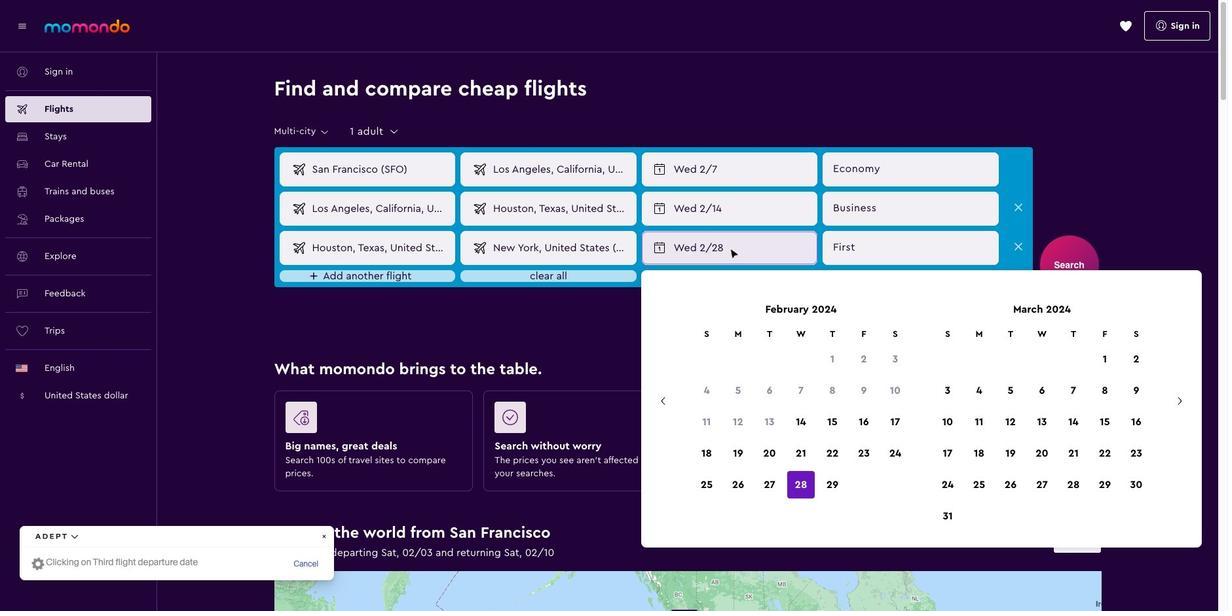 Task type: locate. For each thing, give the bounding box(es) containing it.
4 figure from the left
[[914, 402, 1085, 439]]

1 vertical spatial from? text field
[[307, 193, 455, 225]]

start date calendar input use left and right arrow keys to change day. use up and down arrow keys to change week. tab
[[647, 302, 1197, 533]]

2 from? text field from the top
[[307, 193, 455, 225]]

wednesday february 7th element
[[674, 162, 809, 178]]

3 figure from the left
[[704, 402, 876, 439]]

from? text field for to? "text box" associated with wednesday february 7th element
[[307, 153, 455, 186]]

0 vertical spatial to? text field
[[488, 153, 636, 186]]

3 to? text field from the top
[[488, 232, 636, 265]]

1 vertical spatial to? text field
[[488, 193, 636, 225]]

0 vertical spatial from? text field
[[307, 153, 455, 186]]

figure
[[285, 402, 457, 439], [495, 402, 666, 439], [704, 402, 876, 439], [914, 402, 1085, 439]]

from? text field for to? "text box" associated with wednesday february 14th element
[[307, 193, 455, 225]]

2 to? text field from the top
[[488, 193, 636, 225]]

to? text field for wednesday february 14th element
[[488, 193, 636, 225]]

1 from? text field from the top
[[307, 153, 455, 186]]

To? text field
[[488, 153, 636, 186], [488, 193, 636, 225], [488, 232, 636, 265]]

1 to? text field from the top
[[488, 153, 636, 186]]

2 vertical spatial to? text field
[[488, 232, 636, 265]]

From? text field
[[307, 153, 455, 186], [307, 193, 455, 225]]



Task type: vqa. For each thing, say whether or not it's contained in the screenshot.
LIST ITEM
no



Task type: describe. For each thing, give the bounding box(es) containing it.
Cabin type Economy field
[[823, 153, 999, 186]]

Cabin type Business field
[[823, 192, 999, 226]]

map region
[[138, 504, 1144, 612]]

Cabin type First field
[[823, 232, 999, 265]]

wednesday february 28th element
[[674, 240, 809, 256]]

2 figure from the left
[[495, 402, 666, 439]]

Trip type Multi-city field
[[274, 126, 330, 138]]

wednesday february 14th element
[[674, 201, 809, 217]]

united states (english) image
[[16, 365, 28, 373]]

open trips drawer image
[[1119, 19, 1133, 32]]

navigation menu image
[[16, 19, 29, 32]]

1 figure from the left
[[285, 402, 457, 439]]

From? text field
[[307, 232, 455, 265]]

to? text field for wednesday february 7th element
[[488, 153, 636, 186]]



